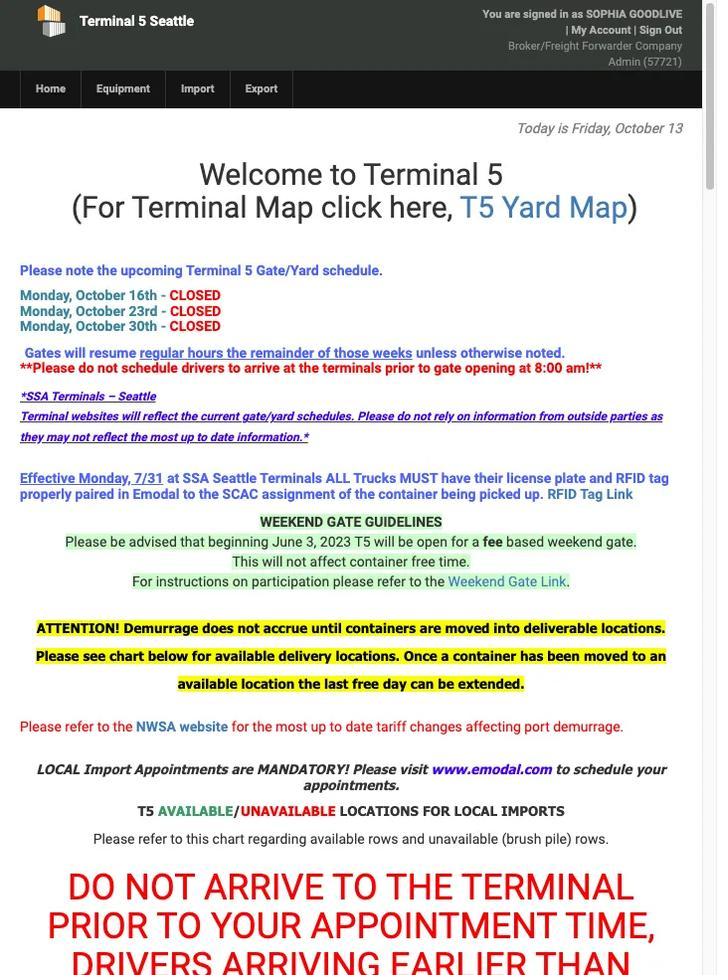 Task type: locate. For each thing, give the bounding box(es) containing it.
1 vertical spatial import
[[83, 762, 130, 778]]

and
[[589, 471, 613, 487], [402, 831, 425, 847]]

do right **please on the top left of the page
[[78, 360, 94, 376]]

container inside "attention! demurrage does not accrue until containers are moved into deliverable locations. please see chart below for available delivery locations. once a container has been moved to an available location the last free day can be extended."
[[453, 648, 516, 664]]

on
[[456, 410, 470, 424], [232, 574, 248, 590]]

most up mandatory!
[[276, 720, 307, 735]]

1 horizontal spatial in
[[560, 8, 569, 21]]

into
[[494, 621, 520, 637]]

october left 23rd
[[76, 303, 125, 319]]

information
[[473, 410, 535, 424]]

0 horizontal spatial in
[[118, 486, 129, 502]]

date
[[210, 430, 234, 444], [346, 720, 373, 735]]

0 vertical spatial locations.
[[601, 621, 666, 637]]

0 horizontal spatial free
[[352, 676, 379, 692]]

1 vertical spatial local
[[454, 803, 497, 819]]

0 horizontal spatial at
[[167, 471, 179, 487]]

you
[[483, 8, 502, 21]]

visit
[[399, 762, 427, 778]]

terminal inside *ssa terminals – seattle terminal websites will reflect the current gate/yard schedules. please do not rely on information from outside parties as they may not reflect the most up to date information.*
[[20, 410, 67, 424]]

up up ssa
[[180, 430, 193, 444]]

at left ssa
[[167, 471, 179, 487]]

1 vertical spatial and
[[402, 831, 425, 847]]

local import appointments are mandatory! please visit
[[36, 762, 431, 778]]

0 vertical spatial available
[[215, 648, 275, 664]]

here,
[[389, 190, 453, 225]]

0 vertical spatial container
[[378, 486, 438, 502]]

to inside *ssa terminals – seattle terminal websites will reflect the current gate/yard schedules. please do not rely on information from outside parties as they may not reflect the most up to date information.*
[[196, 430, 207, 444]]

1 horizontal spatial schedule
[[573, 762, 632, 778]]

1 horizontal spatial rfid
[[616, 471, 646, 487]]

1 vertical spatial terminals
[[260, 471, 322, 487]]

1 horizontal spatial are
[[420, 621, 441, 637]]

up
[[180, 430, 193, 444], [311, 720, 326, 735]]

0 vertical spatial local
[[36, 762, 80, 778]]

day
[[383, 676, 407, 692]]

8:00
[[535, 360, 563, 376]]

monday,
[[20, 288, 72, 304], [20, 303, 72, 319], [20, 318, 72, 334], [79, 471, 131, 487]]

schedule down 30th at the top left
[[121, 360, 178, 376]]

to down please refer to this chart regarding available rows and unavailable (brush pile) rows. at bottom
[[332, 867, 378, 909]]

terminal inside please note the upcoming terminal 5 gate/yard schedule. monday, october 16th - closed monday, october 23rd - closed monday, october 30th - closed
[[186, 263, 241, 279]]

0 horizontal spatial for
[[192, 648, 211, 664]]

0 vertical spatial are
[[505, 8, 521, 21]]

0 horizontal spatial local
[[36, 762, 80, 778]]

0 horizontal spatial are
[[231, 762, 253, 778]]

to down the demurrage.
[[556, 762, 569, 778]]

1 vertical spatial link
[[541, 574, 566, 590]]

0 vertical spatial a
[[472, 534, 480, 550]]

rfid right up.
[[548, 486, 577, 502]]

1 horizontal spatial reflect
[[142, 410, 177, 424]]

accrue
[[263, 621, 307, 637]]

1 horizontal spatial link
[[607, 486, 633, 502]]

are inside "attention! demurrage does not accrue until containers are moved into deliverable locations. please see chart below for available delivery locations. once a container has been moved to an available location the last free day can be extended."
[[420, 621, 441, 637]]

to left gate
[[418, 360, 431, 376]]

date inside *ssa terminals – seattle terminal websites will reflect the current gate/yard schedules. please do not rely on information from outside parties as they may not reflect the most up to date information.*
[[210, 430, 234, 444]]

of
[[318, 345, 331, 361], [339, 486, 352, 502]]

that
[[180, 534, 205, 550]]

a left 'fee'
[[472, 534, 480, 550]]

0 horizontal spatial locations.
[[336, 648, 400, 664]]

0 vertical spatial do
[[78, 360, 94, 376]]

seattle inside at ssa seattle terminals all trucks must have their license plate and rfid tag properly paired in emodal to the scac assignment of the container being picked up.
[[213, 471, 257, 487]]

unavailable
[[241, 803, 336, 819]]

of left those
[[318, 345, 331, 361]]

for up time.
[[451, 534, 469, 550]]

0 vertical spatial chart
[[109, 648, 144, 664]]

available down t5 available / unavailable locations for local imports
[[310, 831, 365, 847]]

the right note
[[97, 263, 117, 279]]

0 horizontal spatial moved
[[445, 621, 490, 637]]

will down guidelines
[[374, 534, 395, 550]]

0 vertical spatial schedule
[[121, 360, 178, 376]]

on inside weekend gate guidelines please be advised that beginning june 3, 2023 t5 will be open for a fee based weekend gate. this will not affect container free time. for instructions on participation please refer to the weekend gate link .
[[232, 574, 248, 590]]

arrive
[[244, 360, 280, 376]]

moved right been
[[584, 648, 629, 664]]

not right may
[[72, 430, 89, 444]]

this
[[186, 831, 209, 847]]

is
[[557, 120, 568, 136]]

1 horizontal spatial on
[[456, 410, 470, 424]]

0 vertical spatial free
[[411, 554, 435, 570]]

most up 7/31
[[150, 430, 177, 444]]

0 vertical spatial t5
[[460, 190, 494, 225]]

2 vertical spatial refer
[[138, 831, 167, 847]]

t5 left available
[[138, 803, 154, 819]]

october up "resume"
[[76, 318, 125, 334]]

to right emodal
[[183, 486, 195, 502]]

be down guidelines
[[398, 534, 413, 550]]

5 inside welcome to terminal 5 (for terminal map click here, t5 yard map )
[[486, 157, 503, 192]]

0 vertical spatial reflect
[[142, 410, 177, 424]]

0 vertical spatial moved
[[445, 621, 490, 637]]

1 horizontal spatial terminals
[[260, 471, 322, 487]]

locations.
[[601, 621, 666, 637], [336, 648, 400, 664]]

available
[[215, 648, 275, 664], [178, 676, 237, 692], [310, 831, 365, 847]]

changes
[[410, 720, 462, 735]]

0 horizontal spatial and
[[402, 831, 425, 847]]

for down 'does'
[[192, 648, 211, 664]]

0 horizontal spatial of
[[318, 345, 331, 361]]

rows.
[[575, 831, 609, 847]]

on right rely
[[456, 410, 470, 424]]

free down open
[[411, 554, 435, 570]]

1 horizontal spatial |
[[634, 24, 637, 37]]

3,
[[306, 534, 317, 550]]

a right the 'once'
[[441, 648, 449, 664]]

refer
[[377, 574, 406, 590], [65, 720, 94, 735], [138, 831, 167, 847]]

2 map from the left
[[569, 190, 628, 225]]

terminals inside at ssa seattle terminals all trucks must have their license plate and rfid tag properly paired in emodal to the scac assignment of the container being picked up.
[[260, 471, 322, 487]]

resume
[[89, 345, 136, 361]]

october
[[614, 120, 663, 136], [76, 288, 125, 304], [76, 303, 125, 319], [76, 318, 125, 334]]

free inside weekend gate guidelines please be advised that beginning june 3, 2023 t5 will be open for a fee based weekend gate. this will not affect container free time. for instructions on participation please refer to the weekend gate link .
[[411, 554, 435, 570]]

refer right please
[[377, 574, 406, 590]]

weeks
[[373, 345, 412, 361]]

2 vertical spatial for
[[232, 720, 249, 735]]

5 right here,
[[486, 157, 503, 192]]

- right 16th
[[161, 288, 166, 304]]

the down time.
[[425, 574, 445, 590]]

and right plate
[[589, 471, 613, 487]]

license
[[507, 471, 551, 487]]

have
[[441, 471, 471, 487]]

arrive
[[204, 867, 324, 909]]

2 vertical spatial 5
[[245, 263, 253, 279]]

seattle for at
[[213, 471, 257, 487]]

0 horizontal spatial most
[[150, 430, 177, 444]]

terminals
[[51, 390, 104, 404], [260, 471, 322, 487]]

to left arrive
[[228, 360, 241, 376]]

be left advised
[[110, 534, 125, 550]]

demurrage
[[124, 621, 198, 637]]

my account link
[[571, 24, 631, 37]]

terminals up 'websites'
[[51, 390, 104, 404]]

to left the this
[[170, 831, 183, 847]]

0 vertical spatial terminals
[[51, 390, 104, 404]]

0 horizontal spatial date
[[210, 430, 234, 444]]

affecting
[[466, 720, 521, 735]]

0 horizontal spatial rfid
[[548, 486, 577, 502]]

link right the 'gate'
[[541, 574, 566, 590]]

are right you at top
[[505, 8, 521, 21]]

emodal
[[133, 486, 180, 502]]

0 horizontal spatial terminals
[[51, 390, 104, 404]]

1 horizontal spatial and
[[589, 471, 613, 487]]

to left your
[[156, 906, 202, 948]]

seattle inside *ssa terminals – seattle terminal websites will reflect the current gate/yard schedules. please do not rely on information from outside parties as they may not reflect the most up to date information.*
[[118, 390, 156, 404]]

moved
[[445, 621, 490, 637], [584, 648, 629, 664]]

date left tariff
[[346, 720, 373, 735]]

free left day
[[352, 676, 379, 692]]

chart right see at the left of page
[[109, 648, 144, 664]]

link inside weekend gate guidelines please be advised that beginning june 3, 2023 t5 will be open for a fee based weekend gate. this will not affect container free time. for instructions on participation please refer to the weekend gate link .
[[541, 574, 566, 590]]

2 horizontal spatial refer
[[377, 574, 406, 590]]

at
[[283, 360, 296, 376], [519, 360, 531, 376], [167, 471, 179, 487]]

a inside "attention! demurrage does not accrue until containers are moved into deliverable locations. please see chart below for available delivery locations. once a container has been moved to an available location the last free day can be extended."
[[441, 648, 449, 664]]

0 vertical spatial for
[[451, 534, 469, 550]]

0 horizontal spatial 5
[[138, 13, 146, 29]]

beginning
[[208, 534, 269, 550]]

be right can
[[438, 676, 454, 692]]

most inside *ssa terminals – seattle terminal websites will reflect the current gate/yard schedules. please do not rely on information from outside parties as they may not reflect the most up to date information.*
[[150, 430, 177, 444]]

container inside weekend gate guidelines please be advised that beginning june 3, 2023 t5 will be open for a fee based weekend gate. this will not affect container free time. for instructions on participation please refer to the weekend gate link .
[[350, 554, 408, 570]]

2 horizontal spatial t5
[[460, 190, 494, 225]]

0 horizontal spatial do
[[78, 360, 94, 376]]

3 closed from the top
[[170, 318, 221, 334]]

the inside please note the upcoming terminal 5 gate/yard schedule. monday, october 16th - closed monday, october 23rd - closed monday, october 30th - closed
[[97, 263, 117, 279]]

0 horizontal spatial refer
[[65, 720, 94, 735]]

the left last
[[298, 676, 320, 692]]

available up location
[[215, 648, 275, 664]]

appointments.
[[303, 778, 399, 793]]

reflect down 'websites'
[[92, 430, 127, 444]]

schedule down the demurrage.
[[573, 762, 632, 778]]

are inside you are signed in as sophia goodlive | my account | sign out broker/freight forwarder company admin (57721)
[[505, 8, 521, 21]]

1 horizontal spatial t5
[[355, 534, 371, 550]]

0 horizontal spatial a
[[441, 648, 449, 664]]

1 vertical spatial 5
[[486, 157, 503, 192]]

until
[[311, 621, 342, 637]]

2 horizontal spatial are
[[505, 8, 521, 21]]

2 vertical spatial container
[[453, 648, 516, 664]]

up up mandatory!
[[311, 720, 326, 735]]

0 vertical spatial on
[[456, 410, 470, 424]]

- right 23rd
[[161, 303, 167, 319]]

unless
[[416, 345, 457, 361]]

free
[[411, 554, 435, 570], [352, 676, 379, 692]]

refer down see at the left of page
[[65, 720, 94, 735]]

will inside *ssa terminals – seattle terminal websites will reflect the current gate/yard schedules. please do not rely on information from outside parties as they may not reflect the most up to date information.*
[[121, 410, 139, 424]]

1 vertical spatial moved
[[584, 648, 629, 664]]

5 up equipment
[[138, 13, 146, 29]]

| left my
[[566, 24, 569, 37]]

those
[[334, 345, 369, 361]]

yard
[[502, 190, 562, 225]]

to left nwsa
[[97, 720, 110, 735]]

www.emodal.com link
[[431, 762, 552, 778]]

seattle right ssa
[[213, 471, 257, 487]]

2 vertical spatial are
[[231, 762, 253, 778]]

as
[[572, 8, 583, 21], [650, 410, 663, 424]]

not right 'does'
[[237, 621, 260, 637]]

0 horizontal spatial up
[[180, 430, 193, 444]]

their
[[474, 471, 503, 487]]

terminal inside terminal 5 seattle link
[[80, 13, 135, 29]]

a inside weekend gate guidelines please be advised that beginning june 3, 2023 t5 will be open for a fee based weekend gate. this will not affect container free time. for instructions on participation please refer to the weekend gate link .
[[472, 534, 480, 550]]

chart down /
[[212, 831, 245, 847]]

deliverable
[[524, 621, 597, 637]]

container
[[378, 486, 438, 502], [350, 554, 408, 570], [453, 648, 516, 664]]

container up guidelines
[[378, 486, 438, 502]]

map up gate/yard
[[255, 190, 314, 225]]

(for
[[71, 190, 125, 225]]

to down open
[[409, 574, 422, 590]]

schedule inside gates will resume regular hours the remainder of those weeks unless otherwise noted. **please do not schedule drivers to arrive at the terminals prior to gate opening at 8:00 am!**
[[121, 360, 178, 376]]

terminals up weekend
[[260, 471, 322, 487]]

0 horizontal spatial schedule
[[121, 360, 178, 376]]

0 vertical spatial refer
[[377, 574, 406, 590]]

weekend
[[448, 574, 505, 590]]

(brush
[[502, 831, 542, 847]]

refer for please refer to this chart regarding available rows and unavailable (brush pile) rows.
[[138, 831, 167, 847]]

5 left gate/yard
[[245, 263, 253, 279]]

not left rely
[[413, 410, 431, 424]]

1 vertical spatial free
[[352, 676, 379, 692]]

1 horizontal spatial import
[[181, 83, 214, 95]]

all
[[326, 471, 350, 487]]

2 vertical spatial t5
[[138, 803, 154, 819]]

0 vertical spatial most
[[150, 430, 177, 444]]

you are signed in as sophia goodlive | my account | sign out broker/freight forwarder company admin (57721)
[[483, 8, 682, 69]]

5 inside please note the upcoming terminal 5 gate/yard schedule. monday, october 16th - closed monday, october 23rd - closed monday, october 30th - closed
[[245, 263, 253, 279]]

locations. up an
[[601, 621, 666, 637]]

on down this
[[232, 574, 248, 590]]

to right welcome
[[330, 157, 357, 192]]

a
[[472, 534, 480, 550], [441, 648, 449, 664]]

for inside "attention! demurrage does not accrue until containers are moved into deliverable locations. please see chart below for available delivery locations. once a container has been moved to an available location the last free day can be extended."
[[192, 648, 211, 664]]

3 - from the top
[[161, 318, 166, 334]]

1 - from the top
[[161, 288, 166, 304]]

gates will resume regular hours the remainder of those weeks unless otherwise noted. **please do not schedule drivers to arrive at the terminals prior to gate opening at 8:00 am!**
[[20, 345, 602, 376]]

are up /
[[231, 762, 253, 778]]

0 vertical spatial date
[[210, 430, 234, 444]]

to down the current
[[196, 430, 207, 444]]

the right hours in the top of the page
[[227, 345, 247, 361]]

1 | from the left
[[566, 24, 569, 37]]

not inside weekend gate guidelines please be advised that beginning june 3, 2023 t5 will be open for a fee based weekend gate. this will not affect container free time. for instructions on participation please refer to the weekend gate link .
[[286, 554, 306, 570]]

please inside *ssa terminals – seattle terminal websites will reflect the current gate/yard schedules. please do not rely on information from outside parties as they may not reflect the most up to date information.*
[[357, 410, 394, 424]]

note
[[66, 263, 94, 279]]

please inside "attention! demurrage does not accrue until containers are moved into deliverable locations. please see chart below for available delivery locations. once a container has been moved to an available location the last free day can be extended."
[[36, 648, 79, 664]]

home
[[36, 83, 66, 95]]

locations. down containers
[[336, 648, 400, 664]]

rfid left tag
[[616, 471, 646, 487]]

in right signed
[[560, 8, 569, 21]]

and right rows
[[402, 831, 425, 847]]

0 horizontal spatial chart
[[109, 648, 144, 664]]

1 horizontal spatial at
[[283, 360, 296, 376]]

1 vertical spatial t5
[[355, 534, 371, 550]]

reflect left the current
[[142, 410, 177, 424]]

as inside *ssa terminals – seattle terminal websites will reflect the current gate/yard schedules. please do not rely on information from outside parties as they may not reflect the most up to date information.*
[[650, 410, 663, 424]]

1 vertical spatial container
[[350, 554, 408, 570]]

locations
[[340, 803, 419, 819]]

import left export link
[[181, 83, 214, 95]]

0 horizontal spatial on
[[232, 574, 248, 590]]

not inside gates will resume regular hours the remainder of those weeks unless otherwise noted. **please do not schedule drivers to arrive at the terminals prior to gate opening at 8:00 am!**
[[98, 360, 118, 376]]

at right arrive
[[283, 360, 296, 376]]

1 horizontal spatial map
[[569, 190, 628, 225]]

drivers
[[71, 946, 213, 976]]

*ssa
[[20, 390, 48, 404]]

seattle
[[150, 13, 194, 29], [118, 390, 156, 404], [213, 471, 257, 487]]

june
[[272, 534, 303, 550]]

schedule inside to schedule your appointments.
[[573, 762, 632, 778]]

are up the 'once'
[[420, 621, 441, 637]]

please
[[20, 263, 62, 279], [357, 410, 394, 424], [65, 534, 107, 550], [36, 648, 79, 664], [20, 720, 62, 735], [352, 762, 396, 778], [93, 831, 135, 847]]

the
[[97, 263, 117, 279], [227, 345, 247, 361], [299, 360, 319, 376], [180, 410, 197, 424], [130, 430, 147, 444], [199, 486, 219, 502], [355, 486, 375, 502], [425, 574, 445, 590], [298, 676, 320, 692], [113, 720, 133, 735], [253, 720, 272, 735]]

0 horizontal spatial as
[[572, 8, 583, 21]]

16th
[[129, 288, 157, 304]]

(57721)
[[643, 56, 682, 69]]

1 vertical spatial in
[[118, 486, 129, 502]]

weekend
[[260, 514, 323, 530]]

1 map from the left
[[255, 190, 314, 225]]

gate/yard
[[242, 410, 293, 424]]

1 horizontal spatial moved
[[584, 648, 629, 664]]

1 horizontal spatial do
[[397, 410, 410, 424]]

not inside "attention! demurrage does not accrue until containers are moved into deliverable locations. please see chart below for available delivery locations. once a container has been moved to an available location the last free day can be extended."
[[237, 621, 260, 637]]

0 vertical spatial import
[[181, 83, 214, 95]]

0 vertical spatial 5
[[138, 13, 146, 29]]

as up my
[[572, 8, 583, 21]]

of up gate
[[339, 486, 352, 502]]

terminal 5 seattle
[[80, 13, 194, 29]]

1 vertical spatial reflect
[[92, 430, 127, 444]]

will down june
[[262, 554, 283, 570]]

terminal 5 seattle link
[[20, 0, 279, 42]]

not up '–'
[[98, 360, 118, 376]]

0 vertical spatial as
[[572, 8, 583, 21]]

available up website at the left of the page
[[178, 676, 237, 692]]

home link
[[20, 71, 81, 108]]

1 horizontal spatial chart
[[212, 831, 245, 847]]

1 vertical spatial available
[[178, 676, 237, 692]]

the left scac
[[199, 486, 219, 502]]

0 vertical spatial in
[[560, 8, 569, 21]]

will right gates
[[64, 345, 86, 361]]

map right yard
[[569, 190, 628, 225]]

2 vertical spatial seattle
[[213, 471, 257, 487]]

do
[[68, 867, 116, 909]]

t5 right 2023
[[355, 534, 371, 550]]

1 horizontal spatial local
[[454, 803, 497, 819]]

2 horizontal spatial be
[[438, 676, 454, 692]]

1 horizontal spatial of
[[339, 486, 352, 502]]

1 vertical spatial are
[[420, 621, 441, 637]]

import left appointments
[[83, 762, 130, 778]]

rely
[[433, 410, 453, 424]]

t5 left yard
[[460, 190, 494, 225]]

0 vertical spatial of
[[318, 345, 331, 361]]

| left 'sign'
[[634, 24, 637, 37]]

paired
[[75, 486, 114, 502]]

rows
[[368, 831, 398, 847]]

in right paired
[[118, 486, 129, 502]]

time.
[[439, 554, 470, 570]]

the inside weekend gate guidelines please be advised that beginning june 3, 2023 t5 will be open for a fee based weekend gate. this will not affect container free time. for instructions on participation please refer to the weekend gate link .
[[425, 574, 445, 590]]

will right 'websites'
[[121, 410, 139, 424]]

0 vertical spatial up
[[180, 430, 193, 444]]

2 closed from the top
[[170, 303, 221, 319]]

1 horizontal spatial date
[[346, 720, 373, 735]]

container up extended.
[[453, 648, 516, 664]]

seattle right '–'
[[118, 390, 156, 404]]



Task type: vqa. For each thing, say whether or not it's contained in the screenshot.
the right "RFID"
yes



Task type: describe. For each thing, give the bounding box(es) containing it.
effective
[[20, 471, 75, 487]]

out
[[665, 24, 682, 37]]

upcoming
[[121, 263, 183, 279]]

available
[[158, 803, 233, 819]]

free inside "attention! demurrage does not accrue until containers are moved into deliverable locations. please see chart below for available delivery locations. once a container has been moved to an available location the last free day can be extended."
[[352, 676, 379, 692]]

friday,
[[571, 120, 611, 136]]

2 - from the top
[[161, 303, 167, 319]]

been
[[547, 648, 580, 664]]

appointments
[[134, 762, 227, 778]]

and inside at ssa seattle terminals all trucks must have their license plate and rfid tag properly paired in emodal to the scac assignment of the container being picked up.
[[589, 471, 613, 487]]

/
[[233, 803, 241, 819]]

last
[[324, 676, 349, 692]]

1 vertical spatial locations.
[[336, 648, 400, 664]]

the left nwsa
[[113, 720, 133, 735]]

refer inside weekend gate guidelines please be advised that beginning june 3, 2023 t5 will be open for a fee based weekend gate. this will not affect container free time. for instructions on participation please refer to the weekend gate link .
[[377, 574, 406, 590]]

october down note
[[76, 288, 125, 304]]

for
[[423, 803, 450, 819]]

to down last
[[330, 720, 342, 735]]

import link
[[165, 71, 229, 108]]

october left '13'
[[614, 120, 663, 136]]

weekend gate guidelines please be advised that beginning june 3, 2023 t5 will be open for a fee based weekend gate. this will not affect container free time. for instructions on participation please refer to the weekend gate link .
[[65, 514, 637, 590]]

1 vertical spatial most
[[276, 720, 307, 735]]

attention!
[[37, 621, 120, 637]]

sign out link
[[640, 24, 682, 37]]

below
[[148, 648, 188, 664]]

an
[[650, 648, 666, 664]]

terminal
[[461, 867, 635, 909]]

rfid tag link link
[[548, 486, 637, 502]]

being
[[441, 486, 476, 502]]

has
[[520, 648, 543, 664]]

from
[[538, 410, 564, 424]]

please refer to this chart regarding available rows and unavailable (brush pile) rows.
[[93, 831, 609, 847]]

0 horizontal spatial to
[[156, 906, 202, 948]]

websites
[[70, 410, 118, 424]]

2 horizontal spatial at
[[519, 360, 531, 376]]

the inside "attention! demurrage does not accrue until containers are moved into deliverable locations. please see chart below for available delivery locations. once a container has been moved to an available location the last free day can be extended."
[[298, 676, 320, 692]]

your
[[211, 906, 302, 948]]

will inside gates will resume regular hours the remainder of those weeks unless otherwise noted. **please do not schedule drivers to arrive at the terminals prior to gate opening at 8:00 am!**
[[64, 345, 86, 361]]

0 horizontal spatial t5
[[138, 803, 154, 819]]

for
[[132, 574, 152, 590]]

t5 inside weekend gate guidelines please be advised that beginning june 3, 2023 t5 will be open for a fee based weekend gate. this will not affect container free time. for instructions on participation please refer to the weekend gate link .
[[355, 534, 371, 550]]

rfid inside at ssa seattle terminals all trucks must have their license plate and rfid tag properly paired in emodal to the scac assignment of the container being picked up.
[[616, 471, 646, 487]]

the left terminals
[[299, 360, 319, 376]]

properly
[[20, 486, 72, 502]]

parties
[[610, 410, 647, 424]]

seattle for terminal
[[150, 13, 194, 29]]

to inside to schedule your appointments.
[[556, 762, 569, 778]]

admin
[[608, 56, 641, 69]]

this
[[232, 554, 259, 570]]

affect
[[310, 554, 346, 570]]

the up 7/31
[[130, 430, 147, 444]]

do not arrive to the terminal prior to your appointment time, drivers arriving earlier th
[[44, 867, 658, 976]]

drivers
[[181, 360, 225, 376]]

up.
[[524, 486, 544, 502]]

mandatory!
[[257, 762, 348, 778]]

1 horizontal spatial for
[[232, 720, 249, 735]]

30th
[[129, 318, 157, 334]]

pile)
[[545, 831, 572, 847]]

gates
[[25, 345, 61, 361]]

guidelines
[[365, 514, 442, 530]]

the right all
[[355, 486, 375, 502]]

prior
[[47, 906, 148, 948]]

be inside "attention! demurrage does not accrue until containers are moved into deliverable locations. please see chart below for available delivery locations. once a container has been moved to an available location the last free day can be extended."
[[438, 676, 454, 692]]

containers
[[346, 621, 416, 637]]

based
[[506, 534, 544, 550]]

1 closed from the top
[[170, 288, 221, 304]]

schedules.
[[296, 410, 354, 424]]

2 vertical spatial available
[[310, 831, 365, 847]]

opening
[[465, 360, 516, 376]]

2023
[[320, 534, 351, 550]]

gate
[[327, 514, 361, 530]]

company
[[635, 40, 682, 53]]

must
[[400, 471, 438, 487]]

advised
[[129, 534, 177, 550]]

please inside please note the upcoming terminal 5 gate/yard schedule. monday, october 16th - closed monday, october 23rd - closed monday, october 30th - closed
[[20, 263, 62, 279]]

terminals
[[322, 360, 382, 376]]

please inside weekend gate guidelines please be advised that beginning june 3, 2023 t5 will be open for a fee based weekend gate. this will not affect container free time. for instructions on participation please refer to the weekend gate link .
[[65, 534, 107, 550]]

arriving
[[221, 946, 381, 976]]

click
[[321, 190, 382, 225]]

the left the current
[[180, 410, 197, 424]]

in inside you are signed in as sophia goodlive | my account | sign out broker/freight forwarder company admin (57721)
[[560, 8, 569, 21]]

gate
[[508, 574, 537, 590]]

earlier
[[390, 946, 527, 976]]

do inside gates will resume regular hours the remainder of those weeks unless otherwise noted. **please do not schedule drivers to arrive at the terminals prior to gate opening at 8:00 am!**
[[78, 360, 94, 376]]

13
[[667, 120, 682, 136]]

weekend gate link link
[[448, 574, 566, 590]]

regular
[[140, 345, 184, 361]]

to inside at ssa seattle terminals all trucks must have their license plate and rfid tag properly paired in emodal to the scac assignment of the container being picked up.
[[183, 486, 195, 502]]

1 vertical spatial up
[[311, 720, 326, 735]]

to schedule your appointments.
[[303, 762, 666, 793]]

am!**
[[566, 360, 602, 376]]

in inside at ssa seattle terminals all trucks must have their license plate and rfid tag properly paired in emodal to the scac assignment of the container being picked up.
[[118, 486, 129, 502]]

website
[[179, 720, 228, 735]]

today is friday, october 13
[[516, 120, 682, 136]]

location
[[241, 676, 295, 692]]

noted.
[[526, 345, 566, 361]]

.
[[566, 574, 570, 590]]

export
[[245, 83, 278, 95]]

t5 available / unavailable locations for local imports
[[138, 803, 565, 819]]

0 vertical spatial link
[[607, 486, 633, 502]]

gate.
[[606, 534, 637, 550]]

of inside gates will resume regular hours the remainder of those weeks unless otherwise noted. **please do not schedule drivers to arrive at the terminals prior to gate opening at 8:00 am!**
[[318, 345, 331, 361]]

weekend
[[548, 534, 603, 550]]

up inside *ssa terminals – seattle terminal websites will reflect the current gate/yard schedules. please do not rely on information from outside parties as they may not reflect the most up to date information.*
[[180, 430, 193, 444]]

current
[[200, 410, 239, 424]]

remainder
[[250, 345, 314, 361]]

1 horizontal spatial locations.
[[601, 621, 666, 637]]

as inside you are signed in as sophia goodlive | my account | sign out broker/freight forwarder company admin (57721)
[[572, 8, 583, 21]]

please note the upcoming terminal 5 gate/yard schedule. monday, october 16th - closed monday, october 23rd - closed monday, october 30th - closed
[[20, 263, 383, 334]]

2 | from the left
[[634, 24, 637, 37]]

the
[[386, 867, 453, 909]]

chart inside "attention! demurrage does not accrue until containers are moved into deliverable locations. please see chart below for available delivery locations. once a container has been moved to an available location the last free day can be extended."
[[109, 648, 144, 664]]

on inside *ssa terminals – seattle terminal websites will reflect the current gate/yard schedules. please do not rely on information from outside parties as they may not reflect the most up to date information.*
[[456, 410, 470, 424]]

the down location
[[253, 720, 272, 735]]

at ssa seattle terminals all trucks must have their license plate and rfid tag properly paired in emodal to the scac assignment of the container being picked up.
[[20, 471, 669, 502]]

t5 inside welcome to terminal 5 (for terminal map click here, t5 yard map )
[[460, 190, 494, 225]]

port
[[524, 720, 550, 735]]

to inside welcome to terminal 5 (for terminal map click here, t5 yard map )
[[330, 157, 357, 192]]

for inside weekend gate guidelines please be advised that beginning june 3, 2023 t5 will be open for a fee based weekend gate. this will not affect container free time. for instructions on participation please refer to the weekend gate link .
[[451, 534, 469, 550]]

to inside "attention! demurrage does not accrue until containers are moved into deliverable locations. please see chart below for available delivery locations. once a container has been moved to an available location the last free day can be extended."
[[632, 648, 646, 664]]

does
[[202, 621, 234, 637]]

**please
[[20, 360, 75, 376]]

0 horizontal spatial reflect
[[92, 430, 127, 444]]

to inside weekend gate guidelines please be advised that beginning june 3, 2023 t5 will be open for a fee based weekend gate. this will not affect container free time. for instructions on participation please refer to the weekend gate link .
[[409, 574, 422, 590]]

terminals inside *ssa terminals – seattle terminal websites will reflect the current gate/yard schedules. please do not rely on information from outside parties as they may not reflect the most up to date information.*
[[51, 390, 104, 404]]

once
[[404, 648, 437, 664]]

scac
[[222, 486, 258, 502]]

of inside at ssa seattle terminals all trucks must have their license plate and rfid tag properly paired in emodal to the scac assignment of the container being picked up.
[[339, 486, 352, 502]]

today
[[516, 120, 554, 136]]

1 vertical spatial date
[[346, 720, 373, 735]]

they
[[20, 430, 43, 444]]

refer for please refer to the nwsa website for the most up to date tariff changes affecting port demurrage.
[[65, 720, 94, 735]]

container inside at ssa seattle terminals all trucks must have their license plate and rfid tag properly paired in emodal to the scac assignment of the container being picked up.
[[378, 486, 438, 502]]

your
[[636, 762, 666, 778]]

do inside *ssa terminals – seattle terminal websites will reflect the current gate/yard schedules. please do not rely on information from outside parties as they may not reflect the most up to date information.*
[[397, 410, 410, 424]]

0 horizontal spatial be
[[110, 534, 125, 550]]

imports
[[501, 803, 565, 819]]

1 horizontal spatial be
[[398, 534, 413, 550]]

1 horizontal spatial to
[[332, 867, 378, 909]]

welcome
[[199, 157, 323, 192]]

at inside at ssa seattle terminals all trucks must have their license plate and rfid tag properly paired in emodal to the scac assignment of the container being picked up.
[[167, 471, 179, 487]]

not
[[125, 867, 195, 909]]



